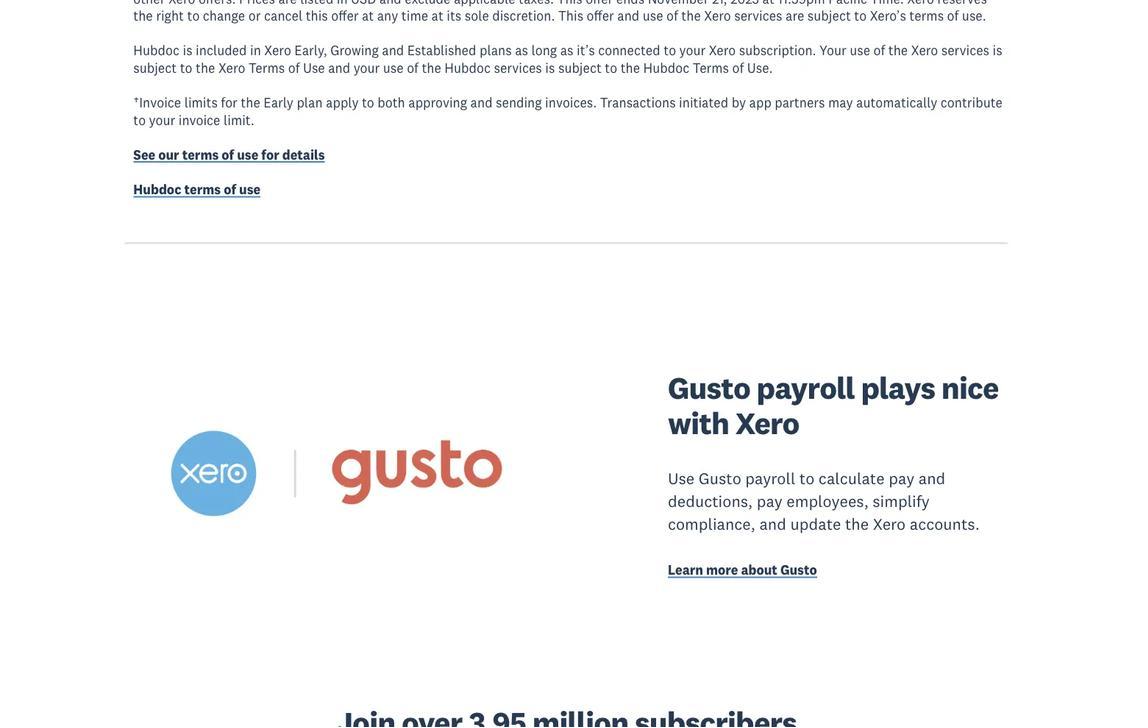 Task type: vqa. For each thing, say whether or not it's contained in the screenshot.
admin
no



Task type: locate. For each thing, give the bounding box(es) containing it.
0 vertical spatial terms
[[182, 147, 219, 163]]

xero up automatically
[[912, 42, 938, 59]]

0 vertical spatial use
[[303, 60, 325, 76]]

terms down see our terms of use for details link
[[184, 181, 221, 198]]

2 horizontal spatial your
[[680, 42, 706, 59]]

the up limit.
[[241, 94, 260, 111]]

subject down it's
[[559, 60, 602, 76]]

pricing plan details and offer terms element
[[113, 0, 1020, 244]]

1 horizontal spatial use
[[668, 468, 695, 489]]

may
[[829, 94, 853, 111]]

as left it's
[[561, 42, 574, 59]]

†invoice limits for the early plan apply to both approving and sending invoices. transactions initiated by app partners may automatically contribute to your invoice limit.
[[133, 94, 1003, 128]]

hubdoc
[[133, 42, 180, 59], [445, 60, 491, 76], [644, 60, 690, 76], [133, 181, 181, 198]]

1 horizontal spatial is
[[546, 60, 555, 76]]

0 vertical spatial pay
[[889, 468, 915, 489]]

1 as from the left
[[515, 42, 528, 59]]

hubdoc up the †invoice
[[133, 42, 180, 59]]

1 horizontal spatial terms
[[693, 60, 729, 76]]

as
[[515, 42, 528, 59], [561, 42, 574, 59]]

connected
[[598, 42, 661, 59]]

is left included
[[183, 42, 193, 59]]

xero inside use gusto payroll to calculate pay and deductions, pay employees, simplify compliance, and update the xero accounts.
[[873, 514, 906, 534]]

terms up initiated
[[693, 60, 729, 76]]

use right your
[[850, 42, 871, 59]]

services up contribute
[[942, 42, 990, 59]]

your
[[680, 42, 706, 59], [354, 60, 380, 76], [149, 112, 175, 128]]

the up automatically
[[889, 42, 908, 59]]

plans
[[480, 42, 512, 59]]

1 vertical spatial gusto
[[699, 468, 742, 489]]

early
[[264, 94, 294, 111]]

use down limit.
[[237, 147, 259, 163]]

your down growing
[[354, 60, 380, 76]]

gusto
[[668, 368, 751, 406], [699, 468, 742, 489], [781, 562, 817, 578]]

both
[[378, 94, 405, 111]]

use up deductions,
[[668, 468, 695, 489]]

1 vertical spatial payroll
[[746, 468, 796, 489]]

0 horizontal spatial services
[[494, 60, 542, 76]]

gusto inside use gusto payroll to calculate pay and deductions, pay employees, simplify compliance, and update the xero accounts.
[[699, 468, 742, 489]]

is up contribute
[[993, 42, 1003, 59]]

to right connected
[[664, 42, 676, 59]]

xero down included
[[219, 60, 245, 76]]

in
[[250, 42, 261, 59]]

1 subject from the left
[[133, 60, 177, 76]]

0 horizontal spatial your
[[149, 112, 175, 128]]

use down early,
[[303, 60, 325, 76]]

and left sending
[[471, 94, 493, 111]]

to
[[664, 42, 676, 59], [180, 60, 192, 76], [605, 60, 618, 76], [362, 94, 374, 111], [133, 112, 146, 128], [800, 468, 815, 489]]

0 horizontal spatial terms
[[249, 60, 285, 76]]

0 horizontal spatial is
[[183, 42, 193, 59]]

is down long
[[546, 60, 555, 76]]

established
[[408, 42, 476, 59]]

apply
[[326, 94, 359, 111]]

0 vertical spatial gusto
[[668, 368, 751, 406]]

subject up the †invoice
[[133, 60, 177, 76]]

xero down simplify
[[873, 514, 906, 534]]

plays
[[861, 368, 936, 406]]

your
[[820, 42, 847, 59]]

0 horizontal spatial subject
[[133, 60, 177, 76]]

1 vertical spatial pay
[[757, 491, 783, 511]]

learn
[[668, 562, 704, 578]]

partners
[[775, 94, 825, 111]]

1 horizontal spatial subject
[[559, 60, 602, 76]]

services
[[942, 42, 990, 59], [494, 60, 542, 76]]

and down growing
[[328, 60, 350, 76]]

calculate
[[819, 468, 885, 489]]

1 horizontal spatial for
[[261, 147, 279, 163]]

sending
[[496, 94, 542, 111]]

early,
[[295, 42, 327, 59]]

hubdoc terms of use link
[[133, 181, 261, 201]]

subject
[[133, 60, 177, 76], [559, 60, 602, 76]]

learn more about gusto link
[[668, 562, 1008, 581]]

for left details
[[261, 147, 279, 163]]

and right growing
[[382, 42, 404, 59]]

the down connected
[[621, 60, 640, 76]]

and inside '†invoice limits for the early plan apply to both approving and sending invoices. transactions initiated by app partners may automatically contribute to your invoice limit.'
[[471, 94, 493, 111]]

xero right with
[[736, 403, 800, 442]]

1 horizontal spatial pay
[[889, 468, 915, 489]]

use
[[850, 42, 871, 59], [383, 60, 404, 76], [237, 147, 259, 163], [239, 181, 261, 198]]

terms inside see our terms of use for details link
[[182, 147, 219, 163]]

approving
[[409, 94, 467, 111]]

and
[[382, 42, 404, 59], [328, 60, 350, 76], [471, 94, 493, 111], [919, 468, 946, 489], [760, 514, 787, 534]]

long
[[532, 42, 557, 59]]

1 vertical spatial your
[[354, 60, 380, 76]]

to up employees,
[[800, 468, 815, 489]]

as left long
[[515, 42, 528, 59]]

is
[[183, 42, 193, 59], [993, 42, 1003, 59], [546, 60, 555, 76]]

pay left employees,
[[757, 491, 783, 511]]

the inside '†invoice limits for the early plan apply to both approving and sending invoices. transactions initiated by app partners may automatically contribute to your invoice limit.'
[[241, 94, 260, 111]]

details
[[282, 147, 325, 163]]

accounts.
[[910, 514, 980, 534]]

see
[[133, 147, 155, 163]]

0 horizontal spatial for
[[221, 94, 238, 111]]

0 vertical spatial for
[[221, 94, 238, 111]]

services down plans
[[494, 60, 542, 76]]

1 vertical spatial terms
[[184, 181, 221, 198]]

terms right "our"
[[182, 147, 219, 163]]

2 vertical spatial your
[[149, 112, 175, 128]]

to down connected
[[605, 60, 618, 76]]

of down limit.
[[222, 147, 234, 163]]

0 horizontal spatial as
[[515, 42, 528, 59]]

the
[[889, 42, 908, 59], [196, 60, 215, 76], [422, 60, 441, 76], [621, 60, 640, 76], [241, 94, 260, 111], [846, 514, 869, 534]]

terms down the in
[[249, 60, 285, 76]]

0 vertical spatial payroll
[[757, 368, 855, 406]]

1 vertical spatial for
[[261, 147, 279, 163]]

your down the †invoice
[[149, 112, 175, 128]]

for up limit.
[[221, 94, 238, 111]]

0 horizontal spatial use
[[303, 60, 325, 76]]

use
[[303, 60, 325, 76], [668, 468, 695, 489]]

xero
[[264, 42, 291, 59], [709, 42, 736, 59], [912, 42, 938, 59], [219, 60, 245, 76], [736, 403, 800, 442], [873, 514, 906, 534]]

terms
[[249, 60, 285, 76], [693, 60, 729, 76]]

your inside '†invoice limits for the early plan apply to both approving and sending invoices. transactions initiated by app partners may automatically contribute to your invoice limit.'
[[149, 112, 175, 128]]

the down employees,
[[846, 514, 869, 534]]

your up initiated
[[680, 42, 706, 59]]

initiated
[[679, 94, 729, 111]]

update
[[791, 514, 841, 534]]

1 horizontal spatial as
[[561, 42, 574, 59]]

employees,
[[787, 491, 869, 511]]

0 vertical spatial services
[[942, 42, 990, 59]]

limits
[[184, 94, 218, 111]]

payroll
[[757, 368, 855, 406], [746, 468, 796, 489]]

pay up simplify
[[889, 468, 915, 489]]

transactions
[[600, 94, 676, 111]]

and up simplify
[[919, 468, 946, 489]]

1 vertical spatial services
[[494, 60, 542, 76]]

terms
[[182, 147, 219, 163], [184, 181, 221, 198]]

see our terms of use for details
[[133, 147, 325, 163]]

of
[[874, 42, 886, 59], [288, 60, 300, 76], [407, 60, 419, 76], [733, 60, 744, 76], [222, 147, 234, 163], [224, 181, 236, 198]]

included
[[196, 42, 247, 59]]

1 vertical spatial use
[[668, 468, 695, 489]]

for
[[221, 94, 238, 111], [261, 147, 279, 163]]

it's
[[577, 42, 595, 59]]

nice
[[942, 368, 999, 406]]

xero inside gusto payroll plays nice with xero
[[736, 403, 800, 442]]

of down see our terms of use for details link
[[224, 181, 236, 198]]

learn more about gusto
[[668, 562, 817, 578]]

†invoice
[[133, 94, 181, 111]]

pay
[[889, 468, 915, 489], [757, 491, 783, 511]]

our
[[158, 147, 179, 163]]

2 horizontal spatial is
[[993, 42, 1003, 59]]



Task type: describe. For each thing, give the bounding box(es) containing it.
contribute
[[941, 94, 1003, 111]]

to down the †invoice
[[133, 112, 146, 128]]

0 vertical spatial your
[[680, 42, 706, 59]]

of down 'established'
[[407, 60, 419, 76]]

use inside hubdoc is included in xero early, growing and established plans as long as it's connected to your xero subscription. your use of the xero services is subject to the xero terms of use and your use of the hubdoc services is subject to the hubdoc terms of use.
[[303, 60, 325, 76]]

to inside use gusto payroll to calculate pay and deductions, pay employees, simplify compliance, and update the xero accounts.
[[800, 468, 815, 489]]

xero and gusto brands image
[[125, 368, 555, 581]]

the inside use gusto payroll to calculate pay and deductions, pay employees, simplify compliance, and update the xero accounts.
[[846, 514, 869, 534]]

payroll inside use gusto payroll to calculate pay and deductions, pay employees, simplify compliance, and update the xero accounts.
[[746, 468, 796, 489]]

with
[[668, 403, 729, 442]]

hubdoc is included in xero early, growing and established plans as long as it's connected to your xero subscription. your use of the xero services is subject to the xero terms of use and your use of the hubdoc services is subject to the hubdoc terms of use.
[[133, 42, 1003, 76]]

1 horizontal spatial your
[[354, 60, 380, 76]]

about
[[741, 562, 778, 578]]

1 horizontal spatial services
[[942, 42, 990, 59]]

plan
[[297, 94, 323, 111]]

automatically
[[857, 94, 938, 111]]

by
[[732, 94, 746, 111]]

of left use. on the right top of the page
[[733, 60, 744, 76]]

use down see our terms of use for details link
[[239, 181, 261, 198]]

use up both
[[383, 60, 404, 76]]

xero up by
[[709, 42, 736, 59]]

use inside use gusto payroll to calculate pay and deductions, pay employees, simplify compliance, and update the xero accounts.
[[668, 468, 695, 489]]

subscription.
[[739, 42, 817, 59]]

0 horizontal spatial pay
[[757, 491, 783, 511]]

the down included
[[196, 60, 215, 76]]

growing
[[331, 42, 379, 59]]

more
[[706, 562, 738, 578]]

xero right the in
[[264, 42, 291, 59]]

use.
[[748, 60, 773, 76]]

invoices.
[[545, 94, 597, 111]]

compliance,
[[668, 514, 756, 534]]

to up limits
[[180, 60, 192, 76]]

the down 'established'
[[422, 60, 441, 76]]

payroll inside gusto payroll plays nice with xero
[[757, 368, 855, 406]]

and left update
[[760, 514, 787, 534]]

gusto inside gusto payroll plays nice with xero
[[668, 368, 751, 406]]

hubdoc terms of use
[[133, 181, 261, 198]]

2 subject from the left
[[559, 60, 602, 76]]

app
[[750, 94, 772, 111]]

2 as from the left
[[561, 42, 574, 59]]

for inside '†invoice limits for the early plan apply to both approving and sending invoices. transactions initiated by app partners may automatically contribute to your invoice limit.'
[[221, 94, 238, 111]]

invoice
[[179, 112, 220, 128]]

of right your
[[874, 42, 886, 59]]

hubdoc down 'established'
[[445, 60, 491, 76]]

use gusto payroll to calculate pay and deductions, pay employees, simplify compliance, and update the xero accounts.
[[668, 468, 980, 534]]

deductions,
[[668, 491, 753, 511]]

2 terms from the left
[[693, 60, 729, 76]]

limit.
[[224, 112, 254, 128]]

simplify
[[873, 491, 930, 511]]

2 vertical spatial gusto
[[781, 562, 817, 578]]

hubdoc down "our"
[[133, 181, 181, 198]]

of down early,
[[288, 60, 300, 76]]

1 terms from the left
[[249, 60, 285, 76]]

terms inside hubdoc terms of use link
[[184, 181, 221, 198]]

hubdoc down connected
[[644, 60, 690, 76]]

to left both
[[362, 94, 374, 111]]

see our terms of use for details link
[[133, 147, 325, 166]]

gusto payroll plays nice with xero
[[668, 368, 999, 442]]



